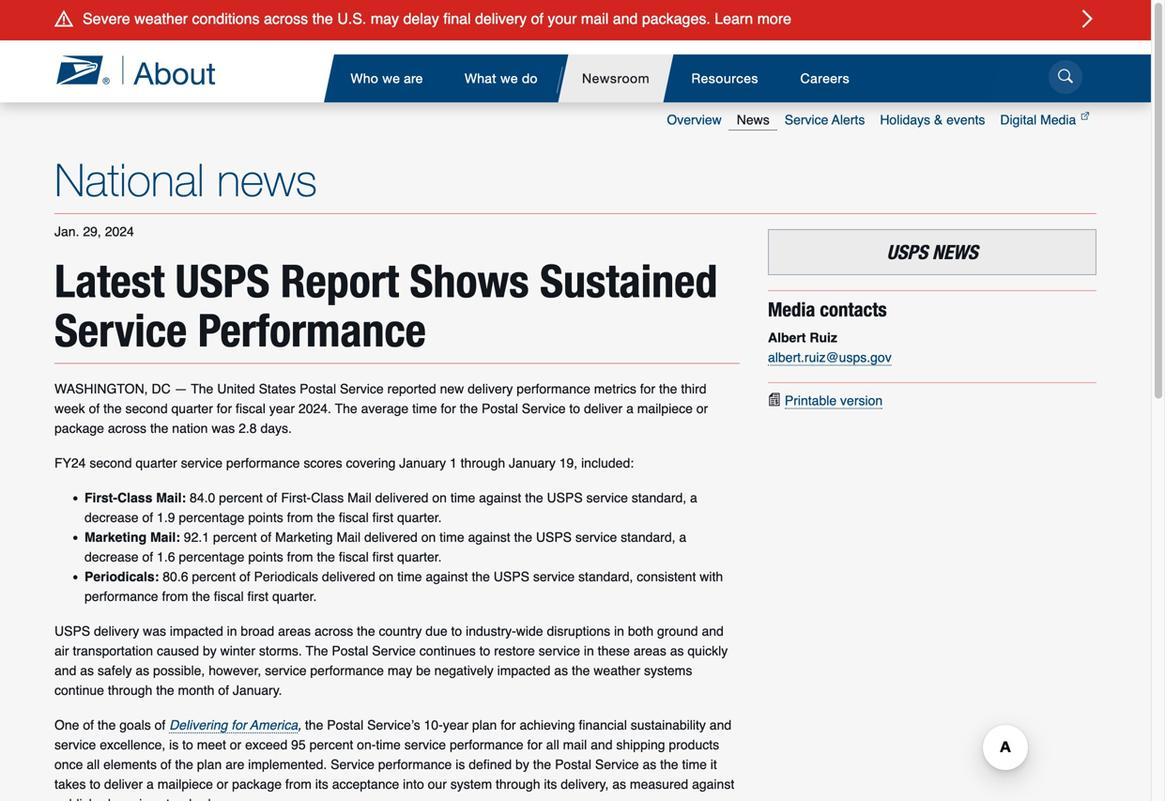Task type: vqa. For each thing, say whether or not it's contained in the screenshot.
the rightmost SEARCHING
no



Task type: describe. For each thing, give the bounding box(es) containing it.
we for who
[[383, 70, 400, 86]]

your
[[548, 10, 577, 27]]

shows
[[410, 254, 529, 307]]

due
[[426, 623, 448, 638]]

of right 'goals'
[[155, 717, 166, 732]]

time inside 92.1 percent of marketing mail delivered on time against the  usps service standard, a decrease of 1.6 percentage points from the fiscal first  quarter.
[[440, 530, 465, 545]]

to right "due"
[[451, 623, 462, 638]]

29,
[[83, 224, 101, 239]]

shipping
[[616, 737, 665, 752]]

measured
[[630, 777, 689, 792]]

1 first- from the left
[[85, 490, 117, 505]]

may inside "link"
[[371, 10, 399, 27]]

as down disruptions in the bottom of the page
[[554, 663, 568, 678]]

1 vertical spatial or
[[230, 737, 242, 752]]

digital
[[1001, 112, 1037, 127]]

postal inside usps  delivery was impacted in broad areas across the country due to industry-wide  disruptions in both ground and air transportation caused by winter storms. the  postal service continues to restore service in these areas as quickly and as  safely as possible, however, service performance may be negatively impacted as  the weather systems continue through the month of january.
[[332, 643, 368, 658]]

latest
[[54, 254, 165, 307]]

overview link
[[660, 102, 729, 130]]

we for what
[[501, 70, 518, 86]]

on inside 80.6 percent of periodicals delivered on time against the usps  service standard, consistent with performance from the fiscal  first quarter.
[[379, 569, 394, 584]]

1 horizontal spatial is
[[456, 757, 465, 772]]

may inside usps  delivery was impacted in broad areas across the country due to industry-wide  disruptions in both ground and air transportation caused by winter storms. the  postal service continues to restore service in these areas as quickly and as  safely as possible, however, service performance may be negatively impacted as  the weather systems continue through the month of january.
[[388, 663, 413, 678]]

time left it
[[682, 757, 707, 772]]

from inside 84.0  percent of first-class mail delivered on time against the usps service  standard, a decrease of 1.9 percentage points from the fiscal first quarter.
[[287, 510, 313, 525]]

0 horizontal spatial plan
[[197, 757, 222, 772]]

country
[[379, 623, 422, 638]]

quarter. inside 80.6 percent of periodicals delivered on time against the usps  service standard, consistent with performance from the fiscal  first quarter.
[[272, 589, 317, 604]]

1 marketing from the left
[[85, 530, 147, 545]]

service's
[[367, 717, 420, 732]]

takes
[[54, 777, 86, 792]]

however,
[[209, 663, 261, 678]]

&
[[934, 112, 943, 127]]

0 horizontal spatial in
[[227, 623, 237, 638]]

time inside 80.6 percent of periodicals delivered on time against the usps  service standard, consistent with performance from the fiscal  first quarter.
[[397, 569, 422, 584]]

america
[[250, 717, 298, 732]]

—
[[174, 381, 187, 396]]

excellence,
[[100, 737, 166, 752]]

events
[[947, 112, 986, 127]]

transportation
[[73, 643, 153, 658]]

who
[[351, 70, 379, 86]]

19,
[[559, 455, 578, 470]]

deliver inside the postal service's 10-year plan for achieving financial sustainability  and service excellence, is to meet or exceed 95 percent on-time service  performance for all mail and shipping products once all elements of the plan  are implemented. service performance is defined by the postal service as the  time it takes to deliver a mailpiece or package from its acceptance into our  system through its delivery, as measured against published service standards.
[[104, 777, 143, 792]]

severe
[[83, 10, 130, 27]]

service up acceptance
[[331, 757, 375, 772]]

third
[[681, 381, 707, 396]]

against inside 80.6 percent of periodicals delivered on time against the usps  service standard, consistent with performance from the fiscal  first quarter.
[[426, 569, 468, 584]]

1 vertical spatial mail:
[[150, 530, 180, 545]]

1 vertical spatial areas
[[634, 643, 667, 658]]

more
[[758, 10, 792, 27]]

92.1
[[184, 530, 209, 545]]

weather inside usps  delivery was impacted in broad areas across the country due to industry-wide  disruptions in both ground and air transportation caused by winter storms. the  postal service continues to restore service in these areas as quickly and as  safely as possible, however, service performance may be negatively impacted as  the weather systems continue through the month of january.
[[594, 663, 641, 678]]

fiscal inside 84.0  percent of first-class mail delivered on time against the usps service  standard, a decrease of 1.9 percentage points from the fiscal first quarter.
[[339, 510, 369, 525]]

fiscal inside 92.1 percent of marketing mail delivered on time against the  usps service standard, a decrease of 1.6 percentage points from the fiscal first  quarter.
[[339, 549, 369, 564]]

and inside "link"
[[613, 10, 638, 27]]

what we do link
[[441, 54, 562, 102]]

ruiz
[[810, 330, 838, 345]]

contacts
[[820, 298, 887, 321]]

newsroom
[[582, 70, 650, 86]]

our
[[428, 777, 447, 792]]

albert.ruiz@usps.gov
[[768, 350, 892, 365]]

of inside 80.6 percent of periodicals delivered on time against the usps  service standard, consistent with performance from the fiscal  first quarter.
[[239, 569, 250, 584]]

delivery,
[[561, 777, 609, 792]]

1 class from the left
[[117, 490, 152, 505]]

media contacts albert ruiz albert.ruiz@usps.gov
[[768, 298, 892, 365]]

fiscal inside washington, dc — the united states postal service reported new  delivery performance metrics for the third week of the second quarter for  fiscal year 2024. the average time for the postal service to deliver a  mailpiece or package across the nation was 2.8 days.
[[236, 401, 266, 416]]

the postal service's 10-year plan for achieving financial sustainability  and service excellence, is to meet or exceed 95 percent on-time service  performance for all mail and shipping products once all elements of the plan  are implemented. service performance is defined by the postal service as the  time it takes to deliver a mailpiece or package from its acceptance into our  system through its delivery, as measured against published service standards.
[[54, 717, 735, 801]]

2 january from the left
[[509, 455, 556, 470]]

resources
[[692, 70, 759, 86]]

as down shipping
[[643, 757, 657, 772]]

toggle search form image
[[1058, 69, 1073, 86]]

into
[[403, 777, 424, 792]]

standards.
[[160, 796, 221, 801]]

newsroom link
[[558, 54, 674, 102]]

report
[[281, 254, 399, 307]]

standard, inside 80.6 percent of periodicals delivered on time against the usps  service standard, consistent with performance from the fiscal  first quarter.
[[579, 569, 633, 584]]

percent for first
[[192, 569, 236, 584]]

alerts
[[832, 112, 865, 127]]

jan.
[[54, 224, 79, 239]]

storms.
[[259, 643, 302, 658]]

dc
[[152, 381, 171, 396]]

what
[[465, 70, 497, 86]]

through inside usps  delivery was impacted in broad areas across the country due to industry-wide  disruptions in both ground and air transportation caused by winter storms. the  postal service continues to restore service in these areas as quickly and as  safely as possible, however, service performance may be negatively impacted as  the weather systems continue through the month of january.
[[108, 683, 152, 698]]

delivered inside 84.0  percent of first-class mail delivered on time against the usps service  standard, a decrease of 1.9 percentage points from the fiscal first quarter.
[[375, 490, 429, 505]]

service alerts
[[785, 112, 865, 127]]

january.
[[233, 683, 282, 698]]

as down ground
[[670, 643, 684, 658]]

from inside the postal service's 10-year plan for achieving financial sustainability  and service excellence, is to meet or exceed 95 percent on-time service  performance for all mail and shipping products once all elements of the plan  are implemented. service performance is defined by the postal service as the  time it takes to deliver a mailpiece or package from its acceptance into our  system through its delivery, as measured against published service standards.
[[285, 777, 312, 792]]

of up periodicals
[[261, 530, 272, 545]]

0 vertical spatial media
[[1041, 112, 1077, 127]]

of right 'one'
[[83, 717, 94, 732]]

across inside usps  delivery was impacted in broad areas across the country due to industry-wide  disruptions in both ground and air transportation caused by winter storms. the  postal service continues to restore service in these areas as quickly and as  safely as possible, however, service performance may be negatively impacted as  the weather systems continue through the month of january.
[[315, 623, 353, 638]]

service left the alerts
[[785, 112, 829, 127]]

quickly
[[688, 643, 728, 658]]

be
[[416, 663, 431, 678]]

scores
[[304, 455, 342, 470]]

service down shipping
[[595, 757, 639, 772]]

digital media link
[[993, 102, 1097, 130]]

air
[[54, 643, 69, 658]]

usps inside 84.0  percent of first-class mail delivered on time against the usps service  standard, a decrease of 1.9 percentage points from the fiscal first quarter.
[[547, 490, 583, 505]]

decrease inside 92.1 percent of marketing mail delivered on time against the  usps service standard, a decrease of 1.6 percentage points from the fiscal first  quarter.
[[85, 549, 139, 564]]

to up published
[[90, 777, 101, 792]]

1 vertical spatial quarter
[[136, 455, 177, 470]]

meet
[[197, 737, 226, 752]]

and down air
[[54, 663, 76, 678]]

84.0  percent of first-class mail delivered on time against the usps service  standard, a decrease of 1.9 percentage points from the fiscal first quarter.
[[85, 490, 698, 525]]

latest usps report shows sustained service performance
[[54, 254, 718, 357]]

of left 1.9
[[142, 510, 153, 525]]

included:
[[581, 455, 634, 470]]

by inside the postal service's 10-year plan for achieving financial sustainability  and service excellence, is to meet or exceed 95 percent on-time service  performance for all mail and shipping products once all elements of the plan  are implemented. service performance is defined by the postal service as the  time it takes to deliver a mailpiece or package from its acceptance into our  system through its delivery, as measured against published service standards.
[[516, 757, 530, 772]]

packages.
[[642, 10, 711, 27]]

of right '84.0'
[[266, 490, 277, 505]]

service inside 80.6 percent of periodicals delivered on time against the usps  service standard, consistent with performance from the fiscal  first quarter.
[[533, 569, 575, 584]]

overview
[[667, 112, 722, 127]]

to down one of the goals of delivering  for america ,
[[182, 737, 193, 752]]

service inside 84.0  percent of first-class mail delivered on time against the usps service  standard, a decrease of 1.9 percentage points from the fiscal first quarter.
[[587, 490, 628, 505]]

systems
[[644, 663, 692, 678]]

ground
[[657, 623, 698, 638]]

wide
[[516, 623, 543, 638]]

performance up defined
[[450, 737, 524, 752]]

delivering  for america link
[[169, 717, 298, 733]]

95
[[291, 737, 306, 752]]

percentage inside 84.0  percent of first-class mail delivered on time against the usps service  standard, a decrease of 1.9 percentage points from the fiscal first quarter.
[[179, 510, 245, 525]]

possible,
[[153, 663, 205, 678]]

1 vertical spatial impacted
[[497, 663, 551, 678]]

on inside 84.0  percent of first-class mail delivered on time against the usps service  standard, a decrease of 1.9 percentage points from the fiscal first quarter.
[[432, 490, 447, 505]]

time down service's
[[376, 737, 401, 752]]

reported
[[387, 381, 436, 396]]

0 vertical spatial mail:
[[156, 490, 186, 505]]

from inside 92.1 percent of marketing mail delivered on time against the  usps service standard, a decrease of 1.6 percentage points from the fiscal first  quarter.
[[287, 549, 313, 564]]

of left 1.6
[[142, 549, 153, 564]]

marketing inside 92.1 percent of marketing mail delivered on time against the  usps service standard, a decrease of 1.6 percentage points from the fiscal first  quarter.
[[275, 530, 333, 545]]

achieving
[[520, 717, 575, 732]]

0 vertical spatial through
[[461, 455, 505, 470]]

mailpiece inside washington, dc — the united states postal service reported new  delivery performance metrics for the third week of the second quarter for  fiscal year 2024. the average time for the postal service to deliver a  mailpiece or package across the nation was 2.8 days.
[[637, 401, 693, 416]]

resources link
[[668, 54, 783, 102]]

92.1 percent of marketing mail delivered on time against the  usps service standard, a decrease of 1.6 percentage points from the fiscal first  quarter.
[[85, 530, 687, 564]]

safely
[[98, 663, 132, 678]]

who we are
[[351, 70, 423, 86]]

service up '19,'
[[522, 401, 566, 416]]

as right safely
[[136, 663, 149, 678]]

one of the goals of delivering  for america ,
[[54, 717, 301, 732]]

percent for points
[[213, 530, 257, 545]]

1 horizontal spatial in
[[584, 643, 594, 658]]

usps inside latest usps report shows sustained service performance
[[175, 254, 270, 307]]

0 horizontal spatial or
[[217, 777, 228, 792]]

days.
[[261, 421, 292, 436]]

to inside washington, dc — the united states postal service reported new  delivery performance metrics for the third week of the second quarter for  fiscal year 2024. the average time for the postal service to deliver a  mailpiece or package across the nation was 2.8 days.
[[569, 401, 580, 416]]

through inside the postal service's 10-year plan for achieving financial sustainability  and service excellence, is to meet or exceed 95 percent on-time service  performance for all mail and shipping products once all elements of the plan  are implemented. service performance is defined by the postal service as the  time it takes to deliver a mailpiece or package from its acceptance into our  system through its delivery, as measured against published service standards.
[[496, 777, 540, 792]]

against inside 92.1 percent of marketing mail delivered on time against the  usps service standard, a decrease of 1.6 percentage points from the fiscal first  quarter.
[[468, 530, 511, 545]]

fiscal inside 80.6 percent of periodicals delivered on time against the usps  service standard, consistent with performance from the fiscal  first quarter.
[[214, 589, 244, 604]]

percent for percentage
[[219, 490, 263, 505]]

performance inside usps  delivery was impacted in broad areas across the country due to industry-wide  disruptions in both ground and air transportation caused by winter storms. the  postal service continues to restore service in these areas as quickly and as  safely as possible, however, service performance may be negatively impacted as  the weather systems continue through the month of january.
[[310, 663, 384, 678]]

2 its from the left
[[544, 777, 557, 792]]

against inside 84.0  percent of first-class mail delivered on time against the usps service  standard, a decrease of 1.9 percentage points from the fiscal first quarter.
[[479, 490, 522, 505]]

usps  delivery was impacted in broad areas across the country due to industry-wide  disruptions in both ground and air transportation caused by winter storms. the  postal service continues to restore service in these areas as quickly and as  safely as possible, however, service performance may be negatively impacted as  the weather systems continue through the month of january.
[[54, 623, 728, 698]]

for left achieving
[[501, 717, 516, 732]]

u.s.
[[337, 10, 367, 27]]

and up quickly
[[702, 623, 724, 638]]

deliver inside washington, dc — the united states postal service reported new  delivery performance metrics for the third week of the second quarter for  fiscal year 2024. the average time for the postal service to deliver a  mailpiece or package across the nation was 2.8 days.
[[584, 401, 623, 416]]

national news link
[[54, 152, 317, 205]]

negatively
[[434, 663, 494, 678]]

1 horizontal spatial all
[[546, 737, 559, 752]]

for down "united"
[[217, 401, 232, 416]]

caused
[[157, 643, 199, 658]]

mail inside 84.0  percent of first-class mail delivered on time against the usps service  standard, a decrease of 1.9 percentage points from the fiscal first quarter.
[[348, 490, 372, 505]]

on-
[[357, 737, 376, 752]]

quarter. inside 92.1 percent of marketing mail delivered on time against the  usps service standard, a decrease of 1.6 percentage points from the fiscal first  quarter.
[[397, 549, 442, 564]]

jan. 29, 2024
[[54, 224, 134, 239]]

mailpiece inside the postal service's 10-year plan for achieving financial sustainability  and service excellence, is to meet or exceed 95 percent on-time service  performance for all mail and shipping products once all elements of the plan  are implemented. service performance is defined by the postal service as the  time it takes to deliver a mailpiece or package from its acceptance into our  system through its delivery, as measured against published service standards.
[[158, 777, 213, 792]]

usps inside 80.6 percent of periodicals delivered on time against the usps  service standard, consistent with performance from the fiscal  first quarter.
[[494, 569, 530, 584]]

consistent
[[637, 569, 696, 584]]

across inside "link"
[[264, 10, 308, 27]]

0 vertical spatial is
[[169, 737, 179, 752]]

standard, inside 92.1 percent of marketing mail delivered on time against the  usps service standard, a decrease of 1.6 percentage points from the fiscal first  quarter.
[[621, 530, 676, 545]]

severe weather conditions across the u.s. may delay final delivery of your mail and packages. learn more link
[[83, 4, 1079, 34]]

1.6
[[157, 549, 175, 564]]

1 january from the left
[[399, 455, 446, 470]]

usps inside usps  delivery was impacted in broad areas across the country due to industry-wide  disruptions in both ground and air transportation caused by winter storms. the  postal service continues to restore service in these areas as quickly and as  safely as possible, however, service performance may be negatively impacted as  the weather systems continue through the month of january.
[[54, 623, 90, 638]]

broad
[[241, 623, 274, 638]]



Task type: locate. For each thing, give the bounding box(es) containing it.
albert
[[768, 330, 806, 345]]

0 horizontal spatial package
[[54, 421, 104, 436]]

postal
[[300, 381, 336, 396], [482, 401, 518, 416], [332, 643, 368, 658], [327, 717, 364, 732], [555, 757, 592, 772]]

deliver down metrics
[[584, 401, 623, 416]]

delivered inside 92.1 percent of marketing mail delivered on time against the  usps service standard, a decrease of 1.6 percentage points from the fiscal first  quarter.
[[364, 530, 418, 545]]

0 horizontal spatial across
[[108, 421, 147, 436]]

published
[[54, 796, 111, 801]]

service down the country
[[372, 643, 416, 658]]

first down periodicals
[[247, 589, 269, 604]]

washington,
[[54, 381, 148, 396]]

or up standards.
[[217, 777, 228, 792]]

are down meet
[[225, 757, 245, 772]]

package
[[54, 421, 104, 436], [232, 777, 282, 792]]

1 vertical spatial is
[[456, 757, 465, 772]]

usps inside 92.1 percent of marketing mail delivered on time against the  usps service standard, a decrease of 1.6 percentage points from the fiscal first  quarter.
[[536, 530, 572, 545]]

quarter. inside 84.0  percent of first-class mail delivered on time against the usps service  standard, a decrease of 1.9 percentage points from the fiscal first quarter.
[[397, 510, 442, 525]]

against inside the postal service's 10-year plan for achieving financial sustainability  and service excellence, is to meet or exceed 95 percent on-time service  performance for all mail and shipping products once all elements of the plan  are implemented. service performance is defined by the postal service as the  time it takes to deliver a mailpiece or package from its acceptance into our  system through its delivery, as measured against published service standards.
[[692, 777, 735, 792]]

decrease up periodicals:
[[85, 549, 139, 564]]

are
[[404, 70, 423, 86], [225, 757, 245, 772]]

2 marketing from the left
[[275, 530, 333, 545]]

first- down the fy24 at the left
[[85, 490, 117, 505]]

package inside washington, dc — the united states postal service reported new  delivery performance metrics for the third week of the second quarter for  fiscal year 2024. the average time for the postal service to deliver a  mailpiece or package across the nation was 2.8 days.
[[54, 421, 104, 436]]

from
[[287, 510, 313, 525], [287, 549, 313, 564], [162, 589, 188, 604], [285, 777, 312, 792]]

first inside 80.6 percent of periodicals delivered on time against the usps  service standard, consistent with performance from the fiscal  first quarter.
[[247, 589, 269, 604]]

1 vertical spatial weather
[[594, 663, 641, 678]]

quarter up first-class mail:
[[136, 455, 177, 470]]

84.0
[[190, 490, 215, 505]]

to down the industry-
[[480, 643, 491, 658]]

percent inside 80.6 percent of periodicals delivered on time against the usps  service standard, consistent with performance from the fiscal  first quarter.
[[192, 569, 236, 584]]

80.6
[[163, 569, 188, 584]]

mail inside "link"
[[581, 10, 609, 27]]

mailpiece up standards.
[[158, 777, 213, 792]]

1 vertical spatial percentage
[[179, 549, 245, 564]]

1 vertical spatial the
[[335, 401, 358, 416]]

in up winter
[[227, 623, 237, 638]]

of inside washington, dc — the united states postal service reported new  delivery performance metrics for the third week of the second quarter for  fiscal year 2024. the average time for the postal service to deliver a  mailpiece or package across the nation was 2.8 days.
[[89, 401, 100, 416]]

across left the country
[[315, 623, 353, 638]]

2 horizontal spatial the
[[335, 401, 358, 416]]

quarter inside washington, dc — the united states postal service reported new  delivery performance metrics for the third week of the second quarter for  fiscal year 2024. the average time for the postal service to deliver a  mailpiece or package across the nation was 2.8 days.
[[171, 401, 213, 416]]

1 vertical spatial by
[[516, 757, 530, 772]]

1 vertical spatial deliver
[[104, 777, 143, 792]]

1 vertical spatial was
[[143, 623, 166, 638]]

service inside 92.1 percent of marketing mail delivered on time against the  usps service standard, a decrease of 1.6 percentage points from the fiscal first  quarter.
[[576, 530, 617, 545]]

across right 'conditions'
[[264, 10, 308, 27]]

0 horizontal spatial weather
[[134, 10, 188, 27]]

1 horizontal spatial class
[[311, 490, 344, 505]]

percentage
[[179, 510, 245, 525], [179, 549, 245, 564]]

2 vertical spatial standard,
[[579, 569, 633, 584]]

time inside 84.0  percent of first-class mail delivered on time against the usps service  standard, a decrease of 1.9 percentage points from the fiscal first quarter.
[[451, 490, 475, 505]]

0 horizontal spatial marketing
[[85, 530, 147, 545]]

1 vertical spatial second
[[90, 455, 132, 470]]

fiscal up broad
[[214, 589, 244, 604]]

the for states
[[335, 401, 358, 416]]

the right storms.
[[306, 643, 328, 658]]

for up exceed at bottom left
[[231, 717, 247, 732]]

2 class from the left
[[311, 490, 344, 505]]

0 vertical spatial quarter
[[171, 401, 213, 416]]

0 vertical spatial quarter.
[[397, 510, 442, 525]]

the right —
[[191, 381, 214, 396]]

percent inside the postal service's 10-year plan for achieving financial sustainability  and service excellence, is to meet or exceed 95 percent on-time service  performance for all mail and shipping products once all elements of the plan  are implemented. service performance is defined by the postal service as the  time it takes to deliver a mailpiece or package from its acceptance into our  system through its delivery, as measured against published service standards.
[[310, 737, 353, 752]]

2 vertical spatial through
[[496, 777, 540, 792]]

percentage inside 92.1 percent of marketing mail delivered on time against the  usps service standard, a decrease of 1.6 percentage points from the fiscal first  quarter.
[[179, 549, 245, 564]]

delivery
[[475, 10, 527, 27], [468, 381, 513, 396], [94, 623, 139, 638]]

mailpiece down third at the top right of the page
[[637, 401, 693, 416]]

areas down 'both'
[[634, 643, 667, 658]]

the for broad
[[306, 643, 328, 658]]

2 horizontal spatial or
[[697, 401, 708, 416]]

0 horizontal spatial january
[[399, 455, 446, 470]]

marketing mail:
[[85, 530, 180, 545]]

2 vertical spatial the
[[306, 643, 328, 658]]

time down the reported
[[412, 401, 437, 416]]

performance down the country
[[310, 663, 384, 678]]

decrease
[[85, 510, 139, 525], [85, 549, 139, 564]]

1 horizontal spatial first-
[[281, 490, 311, 505]]

delivered inside 80.6 percent of periodicals delivered on time against the usps  service standard, consistent with performance from the fiscal  first quarter.
[[322, 569, 375, 584]]

plan up defined
[[472, 717, 497, 732]]

performance
[[517, 381, 591, 396], [226, 455, 300, 470], [85, 589, 158, 604], [310, 663, 384, 678], [450, 737, 524, 752], [378, 757, 452, 772]]

areas
[[278, 623, 311, 638], [634, 643, 667, 658]]

1 horizontal spatial we
[[501, 70, 518, 86]]

1 decrease from the top
[[85, 510, 139, 525]]

1 we from the left
[[383, 70, 400, 86]]

2 horizontal spatial in
[[614, 623, 625, 638]]

performance inside washington, dc — the united states postal service reported new  delivery performance metrics for the third week of the second quarter for  fiscal year 2024. the average time for the postal service to deliver a  mailpiece or package across the nation was 2.8 days.
[[517, 381, 591, 396]]

0 vertical spatial year
[[269, 401, 295, 416]]

and
[[613, 10, 638, 27], [702, 623, 724, 638], [54, 663, 76, 678], [710, 717, 732, 732], [591, 737, 613, 752]]

on down 84.0  percent of first-class mail delivered on time against the usps service  standard, a decrease of 1.9 percentage points from the fiscal first quarter.
[[421, 530, 436, 545]]

by inside usps  delivery was impacted in broad areas across the country due to industry-wide  disruptions in both ground and air transportation caused by winter storms. the  postal service continues to restore service in these areas as quickly and as  safely as possible, however, service performance may be negatively impacted as  the weather systems continue through the month of january.
[[203, 643, 217, 658]]

one
[[54, 717, 79, 732]]

week
[[54, 401, 85, 416]]

2 we from the left
[[501, 70, 518, 86]]

may left be
[[388, 663, 413, 678]]

a inside the postal service's 10-year plan for achieving financial sustainability  and service excellence, is to meet or exceed 95 percent on-time service  performance for all mail and shipping products once all elements of the plan  are implemented. service performance is defined by the postal service as the  time it takes to deliver a mailpiece or package from its acceptance into our  system through its delivery, as measured against published service standards.
[[147, 777, 154, 792]]

weather right severe
[[134, 10, 188, 27]]

washington, dc — the united states postal service reported new  delivery performance metrics for the third week of the second quarter for  fiscal year 2024. the average time for the postal service to deliver a  mailpiece or package across the nation was 2.8 days.
[[54, 381, 708, 436]]

from inside 80.6 percent of periodicals delivered on time against the usps  service standard, consistent with performance from the fiscal  first quarter.
[[162, 589, 188, 604]]

first inside 84.0  percent of first-class mail delivered on time against the usps service  standard, a decrease of 1.9 percentage points from the fiscal first quarter.
[[372, 510, 394, 525]]

january left '19,'
[[509, 455, 556, 470]]

decrease inside 84.0  percent of first-class mail delivered on time against the usps service  standard, a decrease of 1.9 percentage points from the fiscal first quarter.
[[85, 510, 139, 525]]

2 points from the top
[[248, 549, 283, 564]]

0 vertical spatial delivered
[[375, 490, 429, 505]]

fy24
[[54, 455, 86, 470]]

percent right the 80.6 on the bottom left of page
[[192, 569, 236, 584]]

0 vertical spatial first
[[372, 510, 394, 525]]

1 percentage from the top
[[179, 510, 245, 525]]

2 vertical spatial quarter.
[[272, 589, 317, 604]]

is
[[169, 737, 179, 752], [456, 757, 465, 772]]

across inside washington, dc — the united states postal service reported new  delivery performance metrics for the third week of the second quarter for  fiscal year 2024. the average time for the postal service to deliver a  mailpiece or package across the nation was 2.8 days.
[[108, 421, 147, 436]]

and down financial
[[591, 737, 613, 752]]

1 horizontal spatial media
[[1041, 112, 1077, 127]]

1 horizontal spatial mailpiece
[[637, 401, 693, 416]]

mail inside the postal service's 10-year plan for achieving financial sustainability  and service excellence, is to meet or exceed 95 percent on-time service  performance for all mail and shipping products once all elements of the plan  are implemented. service performance is defined by the postal service as the  time it takes to deliver a mailpiece or package from its acceptance into our  system through its delivery, as measured against published service standards.
[[563, 737, 587, 752]]

0 vertical spatial are
[[404, 70, 423, 86]]

delay
[[403, 10, 439, 27]]

service inside latest usps report shows sustained service performance
[[54, 303, 187, 357]]

for right metrics
[[640, 381, 656, 396]]

sustained
[[540, 254, 718, 307]]

2 vertical spatial delivered
[[322, 569, 375, 584]]

or inside washington, dc — the united states postal service reported new  delivery performance metrics for the third week of the second quarter for  fiscal year 2024. the average time for the postal service to deliver a  mailpiece or package across the nation was 2.8 days.
[[697, 401, 708, 416]]

is down one of the goals of delivering  for america ,
[[169, 737, 179, 752]]

0 horizontal spatial its
[[315, 777, 329, 792]]

to up '19,'
[[569, 401, 580, 416]]

national news
[[54, 152, 317, 205]]

plan down meet
[[197, 757, 222, 772]]

service inside usps  delivery was impacted in broad areas across the country due to industry-wide  disruptions in both ground and air transportation caused by winter storms. the  postal service continues to restore service in these areas as quickly and as  safely as possible, however, service performance may be negatively impacted as  the weather systems continue through the month of january.
[[372, 643, 416, 658]]

new
[[440, 381, 464, 396]]

fiscal up 2.8
[[236, 401, 266, 416]]

severe weather conditions across the u.s. may delay final delivery of your mail and packages. learn more
[[83, 10, 792, 27]]

delivered down 92.1 percent of marketing mail delivered on time against the  usps service standard, a decrease of 1.6 percentage points from the fiscal first  quarter.
[[322, 569, 375, 584]]

standard, inside 84.0  percent of first-class mail delivered on time against the usps service  standard, a decrease of 1.9 percentage points from the fiscal first quarter.
[[632, 490, 687, 505]]

all
[[546, 737, 559, 752], [87, 757, 100, 772]]

standard, up the consistent
[[621, 530, 676, 545]]

year down states
[[269, 401, 295, 416]]

to
[[569, 401, 580, 416], [451, 623, 462, 638], [480, 643, 491, 658], [182, 737, 193, 752], [90, 777, 101, 792]]

0 vertical spatial all
[[546, 737, 559, 752]]

0 vertical spatial across
[[264, 10, 308, 27]]

time down 84.0  percent of first-class mail delivered on time against the usps service  standard, a decrease of 1.9 percentage points from the fiscal first quarter.
[[440, 530, 465, 545]]

on down 92.1 percent of marketing mail delivered on time against the  usps service standard, a decrease of 1.6 percentage points from the fiscal first  quarter.
[[379, 569, 394, 584]]

nation
[[172, 421, 208, 436]]

we left do
[[501, 70, 518, 86]]

its
[[315, 777, 329, 792], [544, 777, 557, 792]]

of inside "link"
[[531, 10, 544, 27]]

deliver down elements
[[104, 777, 143, 792]]

first
[[372, 510, 394, 525], [372, 549, 394, 564], [247, 589, 269, 604]]

0 vertical spatial deliver
[[584, 401, 623, 416]]

on up 92.1 percent of marketing mail delivered on time against the  usps service standard, a decrease of 1.6 percentage points from the fiscal first  quarter.
[[432, 490, 447, 505]]

percent right 95
[[310, 737, 353, 752]]

1 horizontal spatial was
[[212, 421, 235, 436]]

first up 92.1 percent of marketing mail delivered on time against the  usps service standard, a decrease of 1.6 percentage points from the fiscal first  quarter.
[[372, 510, 394, 525]]

january left 1
[[399, 455, 446, 470]]

delivery inside "link"
[[475, 10, 527, 27]]

1 vertical spatial standard,
[[621, 530, 676, 545]]

winter
[[220, 643, 255, 658]]

standard, left the consistent
[[579, 569, 633, 584]]

mail down achieving
[[563, 737, 587, 752]]

0 horizontal spatial we
[[383, 70, 400, 86]]

its down implemented.
[[315, 777, 329, 792]]

periodicals
[[254, 569, 318, 584]]

performance up "into"
[[378, 757, 452, 772]]

points
[[248, 510, 283, 525], [248, 549, 283, 564]]

1 horizontal spatial package
[[232, 777, 282, 792]]

first inside 92.1 percent of marketing mail delivered on time against the  usps service standard, a decrease of 1.6 percentage points from the fiscal first  quarter.
[[372, 549, 394, 564]]

a inside washington, dc — the united states postal service reported new  delivery performance metrics for the third week of the second quarter for  fiscal year 2024. the average time for the postal service to deliver a  mailpiece or package across the nation was 2.8 days.
[[626, 401, 634, 416]]

0 vertical spatial points
[[248, 510, 283, 525]]

2 vertical spatial or
[[217, 777, 228, 792]]

was inside washington, dc — the united states postal service reported new  delivery performance metrics for the third week of the second quarter for  fiscal year 2024. the average time for the postal service to deliver a  mailpiece or package across the nation was 2.8 days.
[[212, 421, 235, 436]]

of inside the postal service's 10-year plan for achieving financial sustainability  and service excellence, is to meet or exceed 95 percent on-time service  performance for all mail and shipping products once all elements of the plan  are implemented. service performance is defined by the postal service as the  time it takes to deliver a mailpiece or package from its acceptance into our  system through its delivery, as measured against published service standards.
[[160, 757, 171, 772]]

and up products at the right bottom
[[710, 717, 732, 732]]

2 decrease from the top
[[85, 549, 139, 564]]

0 vertical spatial areas
[[278, 623, 311, 638]]

time
[[412, 401, 437, 416], [451, 490, 475, 505], [440, 530, 465, 545], [397, 569, 422, 584], [376, 737, 401, 752], [682, 757, 707, 772]]

mail: up 1.6
[[150, 530, 180, 545]]

time down 92.1 percent of marketing mail delivered on time against the  usps service standard, a decrease of 1.6 percentage points from the fiscal first  quarter.
[[397, 569, 422, 584]]

as right 'delivery,'
[[613, 777, 626, 792]]

fiscal up 80.6 percent of periodicals delivered on time against the usps  service standard, consistent with performance from the fiscal  first quarter.
[[339, 549, 369, 564]]

mail:
[[156, 490, 186, 505], [150, 530, 180, 545]]

delivered down 84.0  percent of first-class mail delivered on time against the usps service  standard, a decrease of 1.9 percentage points from the fiscal first quarter.
[[364, 530, 418, 545]]

2024
[[105, 224, 134, 239]]

across down the washington,
[[108, 421, 147, 436]]

2 first- from the left
[[281, 490, 311, 505]]

second right the fy24 at the left
[[90, 455, 132, 470]]

learn
[[715, 10, 753, 27]]

delivery right new
[[468, 381, 513, 396]]

0 horizontal spatial impacted
[[170, 623, 223, 638]]

1 vertical spatial mail
[[337, 530, 361, 545]]

from down scores
[[287, 510, 313, 525]]

quarter. up 80.6 percent of periodicals delivered on time against the usps  service standard, consistent with performance from the fiscal  first quarter.
[[397, 549, 442, 564]]

1 vertical spatial decrease
[[85, 549, 139, 564]]

performance down days. at bottom
[[226, 455, 300, 470]]

second
[[125, 401, 168, 416], [90, 455, 132, 470]]

1 vertical spatial package
[[232, 777, 282, 792]]

printable version
[[785, 393, 883, 408]]

1 horizontal spatial by
[[516, 757, 530, 772]]

1 horizontal spatial weather
[[594, 663, 641, 678]]

points inside 92.1 percent of marketing mail delivered on time against the  usps service standard, a decrease of 1.6 percentage points from the fiscal first  quarter.
[[248, 549, 283, 564]]

marketing
[[85, 530, 147, 545], [275, 530, 333, 545]]

a inside 92.1 percent of marketing mail delivered on time against the  usps service standard, a decrease of 1.6 percentage points from the fiscal first  quarter.
[[679, 530, 687, 545]]

2024.
[[299, 401, 331, 416]]

usps news
[[887, 240, 978, 263]]

products
[[669, 737, 720, 752]]

for down new
[[441, 401, 456, 416]]

mail
[[581, 10, 609, 27], [563, 737, 587, 752]]

news link
[[729, 102, 777, 130]]

mail down 84.0  percent of first-class mail delivered on time against the usps service  standard, a decrease of 1.9 percentage points from the fiscal first quarter.
[[337, 530, 361, 545]]

performance inside 80.6 percent of periodicals delivered on time against the usps  service standard, consistent with performance from the fiscal  first quarter.
[[85, 589, 158, 604]]

of down the washington,
[[89, 401, 100, 416]]

service up the washington,
[[54, 303, 187, 357]]

1 vertical spatial on
[[421, 530, 436, 545]]

on inside 92.1 percent of marketing mail delivered on time against the  usps service standard, a decrease of 1.6 percentage points from the fiscal first  quarter.
[[421, 530, 436, 545]]

percent
[[219, 490, 263, 505], [213, 530, 257, 545], [192, 569, 236, 584], [310, 737, 353, 752]]

from up periodicals
[[287, 549, 313, 564]]

1 vertical spatial may
[[388, 663, 413, 678]]

year inside washington, dc — the united states postal service reported new  delivery performance metrics for the third week of the second quarter for  fiscal year 2024. the average time for the postal service to deliver a  mailpiece or package across the nation was 2.8 days.
[[269, 401, 295, 416]]

2 horizontal spatial across
[[315, 623, 353, 638]]

1 vertical spatial quarter.
[[397, 549, 442, 564]]

fiscal up 92.1 percent of marketing mail delivered on time against the  usps service standard, a decrease of 1.6 percentage points from the fiscal first  quarter.
[[339, 510, 369, 525]]

0 horizontal spatial class
[[117, 490, 152, 505]]

media right digital
[[1041, 112, 1077, 127]]

package inside the postal service's 10-year plan for achieving financial sustainability  and service excellence, is to meet or exceed 95 percent on-time service  performance for all mail and shipping products once all elements of the plan  are implemented. service performance is defined by the postal service as the  time it takes to deliver a mailpiece or package from its acceptance into our  system through its delivery, as measured against published service standards.
[[232, 777, 282, 792]]

service
[[785, 112, 829, 127], [54, 303, 187, 357], [340, 381, 384, 396], [522, 401, 566, 416], [372, 643, 416, 658], [331, 757, 375, 772], [595, 757, 639, 772]]

a inside 84.0  percent of first-class mail delivered on time against the usps service  standard, a decrease of 1.9 percentage points from the fiscal first quarter.
[[690, 490, 698, 505]]

0 vertical spatial was
[[212, 421, 235, 436]]

0 vertical spatial plan
[[472, 717, 497, 732]]

2 vertical spatial first
[[247, 589, 269, 604]]

2 vertical spatial across
[[315, 623, 353, 638]]

quarter
[[171, 401, 213, 416], [136, 455, 177, 470]]

1 its from the left
[[315, 777, 329, 792]]

usps about website nameplate image
[[54, 54, 215, 85]]

1 horizontal spatial marketing
[[275, 530, 333, 545]]

holidays & events link
[[873, 102, 993, 130]]

media inside media contacts albert ruiz albert.ruiz@usps.gov
[[768, 298, 816, 321]]

its left 'delivery,'
[[544, 777, 557, 792]]

percentage down '84.0'
[[179, 510, 245, 525]]

1 horizontal spatial across
[[264, 10, 308, 27]]

0 horizontal spatial year
[[269, 401, 295, 416]]

from down the 80.6 on the bottom left of page
[[162, 589, 188, 604]]

careers link
[[777, 54, 874, 102]]

from down implemented.
[[285, 777, 312, 792]]

are inside the postal service's 10-year plan for achieving financial sustainability  and service excellence, is to meet or exceed 95 percent on-time service  performance for all mail and shipping products once all elements of the plan  are implemented. service performance is defined by the postal service as the  time it takes to deliver a mailpiece or package from its acceptance into our  system through its delivery, as measured against published service standards.
[[225, 757, 245, 772]]

year inside the postal service's 10-year plan for achieving financial sustainability  and service excellence, is to meet or exceed 95 percent on-time service  performance for all mail and shipping products once all elements of the plan  are implemented. service performance is defined by the postal service as the  time it takes to deliver a mailpiece or package from its acceptance into our  system through its delivery, as measured against published service standards.
[[443, 717, 469, 732]]

1 horizontal spatial its
[[544, 777, 557, 792]]

2 percentage from the top
[[179, 549, 245, 564]]

1 horizontal spatial deliver
[[584, 401, 623, 416]]

continue
[[54, 683, 104, 698]]

mail right 'your'
[[581, 10, 609, 27]]

first- inside 84.0  percent of first-class mail delivered on time against the usps service  standard, a decrease of 1.9 percentage points from the fiscal first quarter.
[[281, 490, 311, 505]]

1 horizontal spatial areas
[[634, 643, 667, 658]]

what we do
[[465, 70, 538, 86]]

percent inside 84.0  percent of first-class mail delivered on time against the usps service  standard, a decrease of 1.9 percentage points from the fiscal first quarter.
[[219, 490, 263, 505]]

0 vertical spatial may
[[371, 10, 399, 27]]

0 vertical spatial by
[[203, 643, 217, 658]]

of inside usps  delivery was impacted in broad areas across the country due to industry-wide  disruptions in both ground and air transportation caused by winter storms. the  postal service continues to restore service in these areas as quickly and as  safely as possible, however, service performance may be negatively impacted as  the weather systems continue through the month of january.
[[218, 683, 229, 698]]

of down 'however,'
[[218, 683, 229, 698]]

1 horizontal spatial impacted
[[497, 663, 551, 678]]

1 vertical spatial all
[[87, 757, 100, 772]]

news
[[217, 152, 317, 205]]

0 horizontal spatial by
[[203, 643, 217, 658]]

0 vertical spatial impacted
[[170, 623, 223, 638]]

states
[[259, 381, 296, 396]]

package down implemented.
[[232, 777, 282, 792]]

as up continue
[[80, 663, 94, 678]]

first-
[[85, 490, 117, 505], [281, 490, 311, 505]]

1 horizontal spatial are
[[404, 70, 423, 86]]

deliver
[[584, 401, 623, 416], [104, 777, 143, 792]]

time inside washington, dc — the united states postal service reported new  delivery performance metrics for the third week of the second quarter for  fiscal year 2024. the average time for the postal service to deliver a  mailpiece or package across the nation was 2.8 days.
[[412, 401, 437, 416]]

1 vertical spatial are
[[225, 757, 245, 772]]

delivery inside washington, dc — the united states postal service reported new  delivery performance metrics for the third week of the second quarter for  fiscal year 2024. the average time for the postal service to deliver a  mailpiece or package across the nation was 2.8 days.
[[468, 381, 513, 396]]

final
[[443, 10, 471, 27]]

holidays
[[880, 112, 931, 127]]

1 horizontal spatial plan
[[472, 717, 497, 732]]

as
[[670, 643, 684, 658], [80, 663, 94, 678], [136, 663, 149, 678], [554, 663, 568, 678], [643, 757, 657, 772], [613, 777, 626, 792]]

1 horizontal spatial january
[[509, 455, 556, 470]]

in up these
[[614, 623, 625, 638]]

class inside 84.0  percent of first-class mail delivered on time against the usps service  standard, a decrease of 1.9 percentage points from the fiscal first quarter.
[[311, 490, 344, 505]]

delivered down the covering
[[375, 490, 429, 505]]

are right 'who'
[[404, 70, 423, 86]]

month
[[178, 683, 215, 698]]

and left packages.
[[613, 10, 638, 27]]

of left 'your'
[[531, 10, 544, 27]]

percentage down 92.1
[[179, 549, 245, 564]]

2.8
[[239, 421, 257, 436]]

second inside washington, dc — the united states postal service reported new  delivery performance metrics for the third week of the second quarter for  fiscal year 2024. the average time for the postal service to deliver a  mailpiece or package across the nation was 2.8 days.
[[125, 401, 168, 416]]

all down achieving
[[546, 737, 559, 752]]

covering
[[346, 455, 396, 470]]

0 vertical spatial package
[[54, 421, 104, 436]]

1
[[450, 455, 457, 470]]

performance left metrics
[[517, 381, 591, 396]]

0 vertical spatial standard,
[[632, 490, 687, 505]]

was inside usps  delivery was impacted in broad areas across the country due to industry-wide  disruptions in both ground and air transportation caused by winter storms. the  postal service continues to restore service in these areas as quickly and as  safely as possible, however, service performance may be negatively impacted as  the weather systems continue through the month of january.
[[143, 623, 166, 638]]

weather inside "link"
[[134, 10, 188, 27]]

weather down these
[[594, 663, 641, 678]]

0 horizontal spatial areas
[[278, 623, 311, 638]]

1 horizontal spatial year
[[443, 717, 469, 732]]

continues
[[420, 643, 476, 658]]

class
[[117, 490, 152, 505], [311, 490, 344, 505]]

1 horizontal spatial the
[[306, 643, 328, 658]]

0 horizontal spatial is
[[169, 737, 179, 752]]

digital media
[[1001, 112, 1080, 127]]

mail
[[348, 490, 372, 505], [337, 530, 361, 545]]

0 horizontal spatial the
[[191, 381, 214, 396]]

industry-
[[466, 623, 516, 638]]

all right the once on the left bottom
[[87, 757, 100, 772]]

1 vertical spatial delivered
[[364, 530, 418, 545]]

delivery inside usps  delivery was impacted in broad areas across the country due to industry-wide  disruptions in both ground and air transportation caused by winter storms. the  postal service continues to restore service in these areas as quickly and as  safely as possible, however, service performance may be negatively impacted as  the weather systems continue through the month of january.
[[94, 623, 139, 638]]

the inside usps  delivery was impacted in broad areas across the country due to industry-wide  disruptions in both ground and air transportation caused by winter storms. the  postal service continues to restore service in these areas as quickly and as  safely as possible, however, service performance may be negatively impacted as  the weather systems continue through the month of january.
[[306, 643, 328, 658]]

points inside 84.0  percent of first-class mail delivered on time against the usps service  standard, a decrease of 1.9 percentage points from the fiscal first quarter.
[[248, 510, 283, 525]]

0 vertical spatial percentage
[[179, 510, 245, 525]]

for down achieving
[[527, 737, 543, 752]]

it
[[711, 757, 717, 772]]

do
[[522, 70, 538, 86]]

time down 1
[[451, 490, 475, 505]]

these
[[598, 643, 630, 658]]

1 points from the top
[[248, 510, 283, 525]]

united
[[217, 381, 255, 396]]

mail inside 92.1 percent of marketing mail delivered on time against the  usps service standard, a decrease of 1.6 percentage points from the fiscal first  quarter.
[[337, 530, 361, 545]]

service up average
[[340, 381, 384, 396]]

media
[[1041, 112, 1077, 127], [768, 298, 816, 321]]

plan
[[472, 717, 497, 732], [197, 757, 222, 772]]

class down scores
[[311, 490, 344, 505]]

performance down periodicals:
[[85, 589, 158, 604]]

0 vertical spatial mail
[[348, 490, 372, 505]]

through right 1
[[461, 455, 505, 470]]

the inside "link"
[[312, 10, 333, 27]]

80.6 percent of periodicals delivered on time against the usps  service standard, consistent with performance from the fiscal  first quarter.
[[85, 569, 723, 604]]

0 vertical spatial decrease
[[85, 510, 139, 525]]

1 vertical spatial mailpiece
[[158, 777, 213, 792]]

1 vertical spatial year
[[443, 717, 469, 732]]

0 vertical spatial the
[[191, 381, 214, 396]]

0 vertical spatial mail
[[581, 10, 609, 27]]



